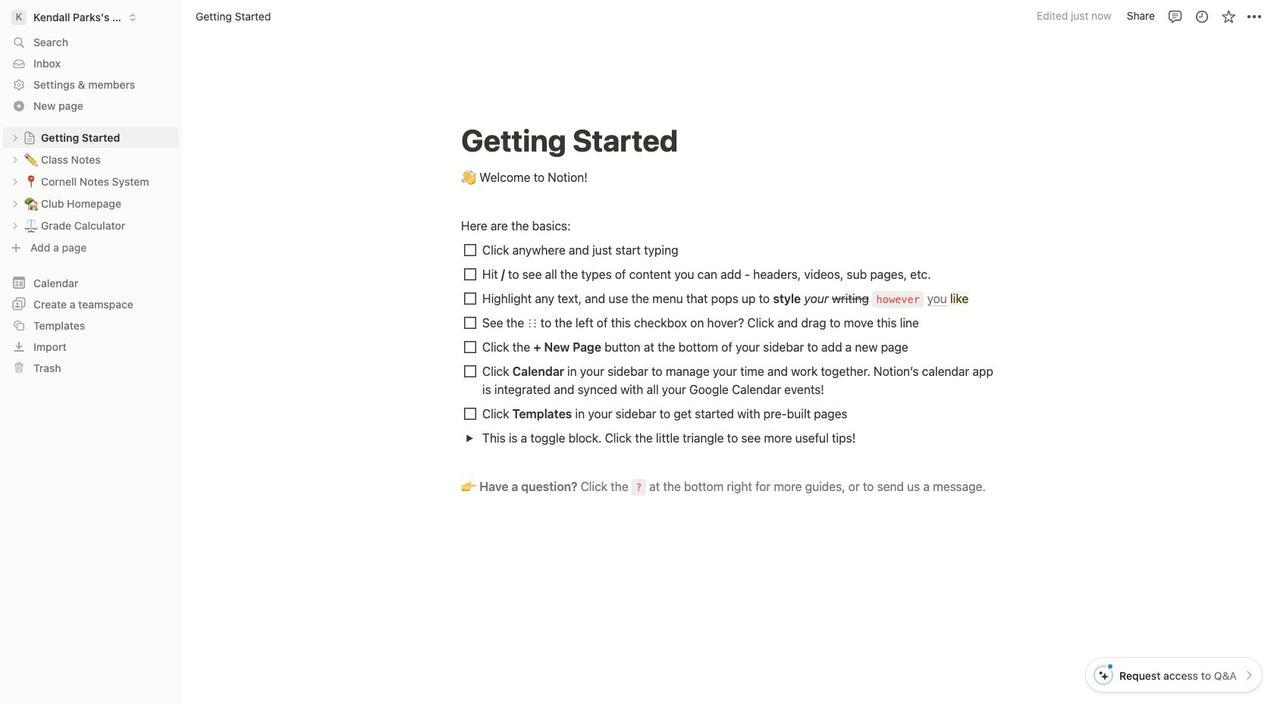 Task type: describe. For each thing, give the bounding box(es) containing it.
👉 image
[[461, 477, 477, 496]]

📍 image
[[24, 173, 38, 190]]

✏️ image
[[24, 151, 38, 168]]

change page icon image
[[23, 131, 36, 145]]

open image for 🏡 icon
[[11, 199, 20, 208]]

open image for ⚖ image
[[11, 221, 20, 230]]

comments image
[[1168, 9, 1183, 24]]

open image for "✏️" "image"
[[11, 155, 20, 164]]

👋 image
[[461, 167, 477, 187]]

k image
[[11, 10, 27, 25]]

open image for change page icon
[[11, 133, 20, 142]]

🏡 image
[[24, 195, 38, 212]]



Task type: vqa. For each thing, say whether or not it's contained in the screenshot.
Change page icon
yes



Task type: locate. For each thing, give the bounding box(es) containing it.
open image left change page icon
[[11, 133, 20, 142]]

open image left 🏡 icon
[[11, 199, 20, 208]]

updates image
[[1195, 9, 1210, 24]]

open image up 👉 image
[[466, 434, 474, 443]]

open image left "✏️" "image"
[[11, 155, 20, 164]]

open image
[[11, 177, 20, 186]]

open image left ⚖ image
[[11, 221, 20, 230]]

⚖ image
[[24, 217, 38, 234]]

favorite image
[[1221, 9, 1237, 24]]

open image
[[11, 133, 20, 142], [11, 155, 20, 164], [11, 199, 20, 208], [11, 221, 20, 230], [466, 434, 474, 443]]



